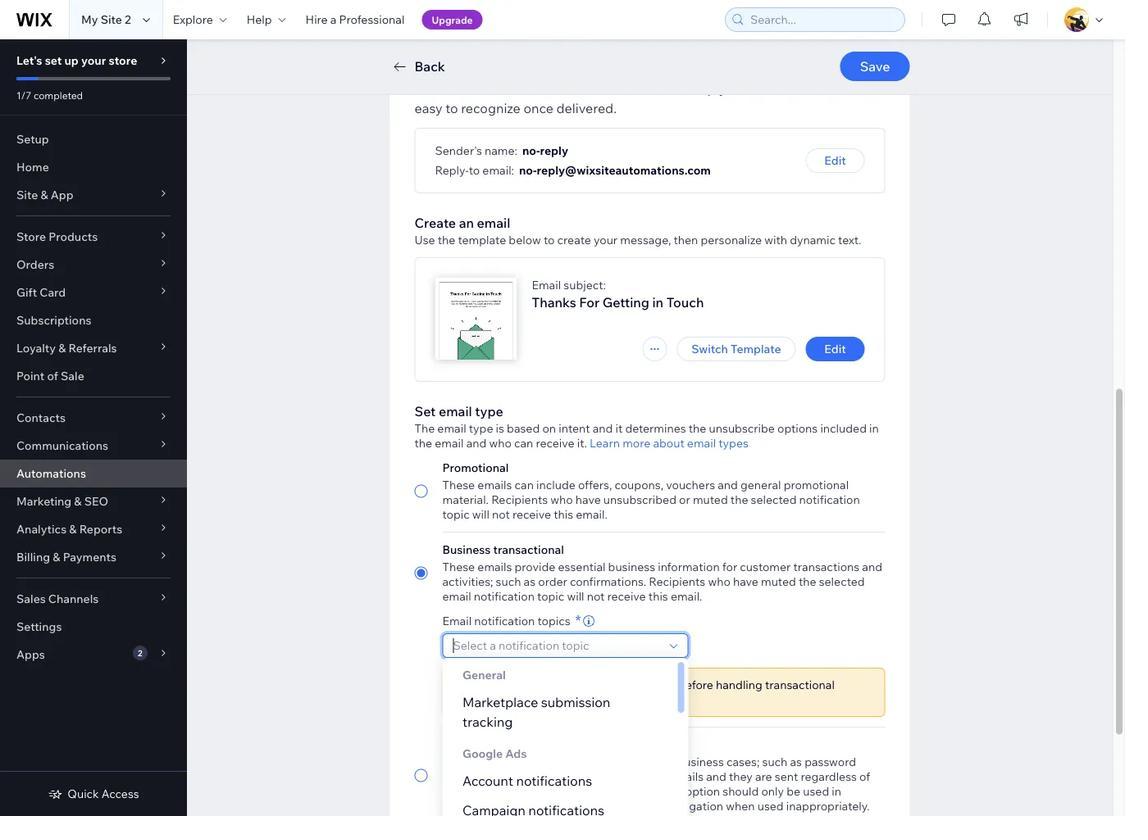 Task type: locate. For each thing, give the bounding box(es) containing it.
explore
[[173, 12, 213, 27]]

business inside business transactional these emails provide essential business information for customer transactions and activities; such as order confirmations. recipients who have muted the selected email notification topic will not receive this email.
[[443, 543, 491, 557]]

reply-
[[695, 80, 730, 97]]

1 horizontal spatial such
[[762, 755, 788, 770]]

2 vertical spatial notification
[[474, 614, 535, 629]]

0 horizontal spatial have
[[576, 493, 601, 507]]

not inside the promotional these emails can include offers, coupons, vouchers and general promotional material. recipients who have unsubscribed or muted the selected notification topic will not receive this email.
[[492, 508, 510, 522]]

1 vertical spatial business
[[443, 738, 491, 753]]

settings
[[16, 620, 62, 634]]

the
[[438, 233, 456, 247], [689, 422, 707, 436], [415, 436, 432, 451], [731, 493, 748, 507], [799, 575, 817, 589], [443, 785, 460, 799]]

0 vertical spatial should
[[515, 755, 551, 770]]

critical down tracking in the left of the page
[[493, 738, 530, 753]]

& left app
[[41, 188, 48, 202]]

who down information
[[708, 575, 731, 589]]

legal inside business critical these emails should be sent only for critical business cases; such as password reset. recipients are unable to mute these emails and they are sent regardless of the recipient's consent to receive emails. this option should only be used in extreme cases as it may expose you to legal litigation when used inappropriately.
[[648, 800, 674, 814]]

cases;
[[727, 755, 760, 770]]

referrals
[[68, 341, 117, 356]]

used right when
[[758, 800, 784, 814]]

1 horizontal spatial have
[[733, 575, 759, 589]]

about
[[653, 436, 685, 451]]

my site 2
[[81, 12, 131, 27]]

of inside sidebar element
[[47, 369, 58, 383]]

muted down the customer
[[761, 575, 796, 589]]

notification left topics
[[474, 614, 535, 629]]

0 vertical spatial legal
[[613, 678, 638, 693]]

0 horizontal spatial email
[[443, 614, 472, 629]]

promotional these emails can include offers, coupons, vouchers and general promotional material. recipients who have unsubscribed or muted the selected notification topic will not receive this email.
[[443, 461, 860, 522]]

email down activities;
[[443, 614, 472, 629]]

have down the customer
[[733, 575, 759, 589]]

so
[[833, 80, 848, 97]]

these
[[443, 478, 475, 493], [443, 560, 475, 575], [443, 755, 475, 770]]

0 vertical spatial notification
[[799, 493, 860, 507]]

who for email
[[489, 436, 512, 451]]

email. inside business transactional these emails provide essential business information for customer transactions and activities; such as order confirmations. recipients who have muted the selected email notification topic will not receive this email.
[[671, 590, 703, 604]]

1 horizontal spatial a
[[577, 80, 584, 97]]

0 horizontal spatial muted
[[693, 493, 728, 507]]

2 vertical spatial this
[[649, 590, 668, 604]]

topic inside business transactional these emails provide essential business information for customer transactions and activities; such as order confirmations. recipients who have muted the selected email notification topic will not receive this email.
[[537, 590, 565, 604]]

essential
[[558, 560, 606, 575]]

0 horizontal spatial legal
[[613, 678, 638, 693]]

1 horizontal spatial for
[[722, 560, 737, 575]]

preview image
[[435, 278, 517, 360]]

0 vertical spatial muted
[[693, 493, 728, 507]]

1 horizontal spatial selected
[[819, 575, 865, 589]]

not down promotional
[[492, 508, 510, 522]]

email up thanks
[[532, 278, 561, 292]]

it up learn
[[616, 422, 623, 436]]

& for marketing
[[74, 495, 82, 509]]

0 horizontal spatial such
[[496, 575, 521, 589]]

of
[[47, 369, 58, 383], [860, 770, 870, 785]]

&
[[41, 188, 48, 202], [58, 341, 66, 356], [74, 495, 82, 509], [69, 522, 77, 537], [53, 550, 60, 565]]

0 horizontal spatial be
[[553, 755, 567, 770]]

site down home
[[16, 188, 38, 202]]

be up inappropriately.
[[787, 785, 801, 799]]

0 vertical spatial 2
[[125, 12, 131, 27]]

2 vertical spatial in
[[832, 785, 842, 799]]

1 horizontal spatial legal
[[648, 800, 674, 814]]

0 vertical spatial as
[[524, 575, 536, 589]]

notification inside business transactional these emails provide essential business information for customer transactions and activities; such as order confirmations. recipients who have muted the selected email notification topic will not receive this email.
[[474, 590, 535, 604]]

not inside business transactional these emails provide essential business information for customer transactions and activities; such as order confirmations. recipients who have muted the selected email notification topic will not receive this email.
[[587, 590, 605, 604]]

these up material.
[[443, 478, 475, 493]]

0 vertical spatial be
[[553, 755, 567, 770]]

sender details give this automated email a sender name and reply-to email address so it's easy to recognize once delivered.
[[415, 61, 868, 116]]

0 vertical spatial no-
[[522, 144, 540, 158]]

1 vertical spatial should
[[723, 785, 759, 799]]

my
[[81, 12, 98, 27]]

inappropriately.
[[786, 800, 870, 814]]

completed
[[34, 89, 83, 101]]

when
[[726, 800, 755, 814]]

who down the include
[[551, 493, 573, 507]]

0 vertical spatial email
[[532, 278, 561, 292]]

1 horizontal spatial your
[[594, 233, 618, 247]]

0 vertical spatial type
[[475, 404, 503, 420]]

1 horizontal spatial in
[[832, 785, 842, 799]]

1 vertical spatial site
[[16, 188, 38, 202]]

0 vertical spatial in
[[652, 294, 664, 311]]

emails. down we
[[453, 695, 490, 709]]

1 edit from the top
[[825, 153, 846, 168]]

name
[[632, 80, 666, 97]]

submission
[[541, 695, 610, 711]]

emails down promotional
[[478, 478, 512, 493]]

to right below
[[544, 233, 555, 247]]

marketplace
[[462, 695, 538, 711]]

these
[[637, 770, 667, 785]]

& right the billing
[[53, 550, 60, 565]]

2 vertical spatial these
[[443, 755, 475, 770]]

1 horizontal spatial emails.
[[621, 785, 658, 799]]

& left reports on the bottom left of the page
[[69, 522, 77, 537]]

it down consent
[[536, 800, 544, 814]]

the down create
[[438, 233, 456, 247]]

0 vertical spatial for
[[722, 560, 737, 575]]

this
[[445, 80, 468, 97], [554, 508, 573, 522], [649, 590, 668, 604]]

to right you
[[634, 800, 645, 814]]

1 horizontal spatial muted
[[761, 575, 796, 589]]

help button
[[237, 0, 296, 39]]

1 horizontal spatial who
[[551, 493, 573, 507]]

will up *
[[567, 590, 584, 604]]

will inside the promotional these emails can include offers, coupons, vouchers and general promotional material. recipients who have unsubscribed or muted the selected notification topic will not receive this email.
[[472, 508, 490, 522]]

critical
[[493, 738, 530, 753], [639, 755, 674, 770]]

0 horizontal spatial selected
[[751, 493, 797, 507]]

0 horizontal spatial topic
[[443, 508, 470, 522]]

1 vertical spatial notification
[[474, 590, 535, 604]]

business for business critical these emails should be sent only for critical business cases; such as password reset. recipients are unable to mute these emails and they are sent regardless of the recipient's consent to receive emails. this option should only be used in extreme cases as it may expose you to legal litigation when used inappropriately.
[[443, 738, 491, 753]]

emails.
[[453, 695, 490, 709], [621, 785, 658, 799]]

the up learn more about email types
[[689, 422, 707, 436]]

emails up activities;
[[478, 560, 512, 575]]

Search... field
[[746, 8, 900, 31]]

1 vertical spatial can
[[515, 478, 534, 493]]

be up unable
[[553, 755, 567, 770]]

topic down the 'order'
[[537, 590, 565, 604]]

will inside business transactional these emails provide essential business information for customer transactions and activities; such as order confirmations. recipients who have muted the selected email notification topic will not receive this email.
[[567, 590, 584, 604]]

edit
[[825, 153, 846, 168], [825, 342, 846, 356]]

1 horizontal spatial of
[[860, 770, 870, 785]]

business down tracking in the left of the page
[[443, 738, 491, 753]]

these inside business transactional these emails provide essential business information for customer transactions and activities; such as order confirmations. recipients who have muted the selected email notification topic will not receive this email.
[[443, 560, 475, 575]]

transactional up provide
[[493, 543, 564, 557]]

0 vertical spatial business
[[608, 560, 655, 575]]

tracking
[[462, 714, 513, 731]]

gift card
[[16, 285, 66, 300]]

reply
[[540, 144, 568, 158]]

0 vertical spatial have
[[576, 493, 601, 507]]

professional
[[339, 12, 405, 27]]

email inside the email notification topics *
[[443, 614, 472, 629]]

legal down this
[[648, 800, 674, 814]]

and inside the promotional these emails can include offers, coupons, vouchers and general promotional material. recipients who have unsubscribed or muted the selected notification topic will not receive this email.
[[718, 478, 738, 493]]

1 vertical spatial used
[[758, 800, 784, 814]]

the down reset.
[[443, 785, 460, 799]]

promotional
[[443, 461, 509, 475]]

email inside 'create an email use the template below to create your message, then personalize with dynamic text.'
[[477, 215, 510, 231]]

for up mute
[[621, 755, 636, 770]]

an
[[459, 215, 474, 231]]

used up inappropriately.
[[803, 785, 829, 799]]

email subject: thanks for getting in touch
[[532, 278, 704, 311]]

site & app
[[16, 188, 73, 202]]

subscriptions
[[16, 313, 91, 328]]

these inside the promotional these emails can include offers, coupons, vouchers and general promotional material. recipients who have unsubscribed or muted the selected notification topic will not receive this email.
[[443, 478, 475, 493]]

0 vertical spatial used
[[803, 785, 829, 799]]

password
[[805, 755, 856, 770]]

legal right local
[[613, 678, 638, 693]]

1 are from the left
[[534, 770, 551, 785]]

edit button down so
[[806, 148, 865, 173]]

0 vertical spatial your
[[81, 53, 106, 68]]

type inside the email type is based on intent and it determines the unsubscribe options included in the email and who can receive it.
[[469, 422, 493, 436]]

orders button
[[0, 251, 187, 279]]

1 vertical spatial be
[[787, 785, 801, 799]]

& inside dropdown button
[[53, 550, 60, 565]]

emails up "account"
[[478, 755, 512, 770]]

your right create
[[594, 233, 618, 247]]

who inside the promotional these emails can include offers, coupons, vouchers and general promotional material. recipients who have unsubscribed or muted the selected notification topic will not receive this email.
[[551, 493, 573, 507]]

the down transactions
[[799, 575, 817, 589]]

business inside business transactional these emails provide essential business information for customer transactions and activities; such as order confirmations. recipients who have muted the selected email notification topic will not receive this email.
[[608, 560, 655, 575]]

quick access button
[[48, 787, 139, 802]]

notification down promotional
[[799, 493, 860, 507]]

the inside business transactional these emails provide essential business information for customer transactions and activities; such as order confirmations. recipients who have muted the selected email notification topic will not receive this email.
[[799, 575, 817, 589]]

1 vertical spatial recipients
[[649, 575, 706, 589]]

to left address
[[730, 80, 743, 97]]

who inside the email type is based on intent and it determines the unsubscribe options included in the email and who can receive it.
[[489, 436, 512, 451]]

0 horizontal spatial are
[[534, 770, 551, 785]]

0 horizontal spatial should
[[515, 755, 551, 770]]

1 horizontal spatial critical
[[639, 755, 674, 770]]

of left sale
[[47, 369, 58, 383]]

emails inside business transactional these emails provide essential business information for customer transactions and activities; such as order confirmations. recipients who have muted the selected email notification topic will not receive this email.
[[478, 560, 512, 575]]

receive down the include
[[513, 508, 551, 522]]

edit right template
[[825, 342, 846, 356]]

1 vertical spatial selected
[[819, 575, 865, 589]]

for for only
[[621, 755, 636, 770]]

0 horizontal spatial will
[[472, 508, 490, 522]]

this
[[661, 785, 683, 799]]

receive
[[536, 436, 575, 451], [513, 508, 551, 522], [607, 590, 646, 604], [580, 785, 618, 799]]

of right regardless
[[860, 770, 870, 785]]

1 vertical spatial such
[[762, 755, 788, 770]]

billing
[[16, 550, 50, 565]]

it inside the email type is based on intent and it determines the unsubscribe options included in the email and who can receive it.
[[616, 422, 623, 436]]

1 vertical spatial business
[[677, 755, 724, 770]]

for
[[722, 560, 737, 575], [621, 755, 636, 770]]

2 down settings link
[[138, 648, 142, 659]]

automations
[[16, 467, 86, 481]]

1 vertical spatial email
[[443, 614, 472, 629]]

muted down vouchers
[[693, 493, 728, 507]]

selected down transactions
[[819, 575, 865, 589]]

the inside business critical these emails should be sent only for critical business cases; such as password reset. recipients are unable to mute these emails and they are sent regardless of the recipient's consent to receive emails. this option should only be used in extreme cases as it may expose you to legal litigation when used inappropriately.
[[443, 785, 460, 799]]

1 horizontal spatial be
[[787, 785, 801, 799]]

1 vertical spatial 2
[[138, 648, 142, 659]]

in
[[652, 294, 664, 311], [869, 422, 879, 436], [832, 785, 842, 799]]

set
[[415, 404, 436, 420]]

receive up expose
[[580, 785, 618, 799]]

in inside the email type is based on intent and it determines the unsubscribe options included in the email and who can receive it.
[[869, 422, 879, 436]]

1 vertical spatial will
[[567, 590, 584, 604]]

transactional inside business transactional these emails provide essential business information for customer transactions and activities; such as order confirmations. recipients who have muted the selected email notification topic will not receive this email.
[[493, 543, 564, 557]]

and right the name
[[669, 80, 692, 97]]

site inside popup button
[[16, 188, 38, 202]]

1 vertical spatial your
[[594, 233, 618, 247]]

and up option
[[706, 770, 727, 785]]

type up is
[[475, 404, 503, 420]]

recipients down the include
[[491, 493, 548, 507]]

1 horizontal spatial it
[[616, 422, 623, 436]]

account notifications
[[462, 773, 592, 790]]

receive inside the email type is based on intent and it determines the unsubscribe options included in the email and who can receive it.
[[536, 436, 575, 451]]

sidebar element
[[0, 39, 187, 817]]

1 vertical spatial only
[[761, 785, 784, 799]]

who down is
[[489, 436, 512, 451]]

0 vertical spatial edit button
[[806, 148, 865, 173]]

marketplace submission tracking
[[462, 695, 610, 731]]

0 vertical spatial topic
[[443, 508, 470, 522]]

are right they
[[755, 770, 772, 785]]

no- right email:
[[519, 163, 537, 178]]

0 vertical spatial such
[[496, 575, 521, 589]]

0 vertical spatial business
[[443, 543, 491, 557]]

0 horizontal spatial sent
[[570, 755, 593, 770]]

2 horizontal spatial this
[[649, 590, 668, 604]]

these up activities;
[[443, 560, 475, 575]]

access
[[102, 787, 139, 802]]

notification
[[799, 493, 860, 507], [474, 590, 535, 604], [474, 614, 535, 629]]

topic down material.
[[443, 508, 470, 522]]

for left the customer
[[722, 560, 737, 575]]

can inside the email type is based on intent and it determines the unsubscribe options included in the email and who can receive it.
[[514, 436, 533, 451]]

as down provide
[[524, 575, 536, 589]]

in left touch
[[652, 294, 664, 311]]

these inside business critical these emails should be sent only for critical business cases; such as password reset. recipients are unable to mute these emails and they are sent regardless of the recipient's consent to receive emails. this option should only be used in extreme cases as it may expose you to legal litigation when used inappropriately.
[[443, 755, 475, 770]]

& inside popup button
[[74, 495, 82, 509]]

determines
[[625, 422, 686, 436]]

recognize
[[461, 100, 521, 116]]

the inside the promotional these emails can include offers, coupons, vouchers and general promotional material. recipients who have unsubscribed or muted the selected notification topic will not receive this email.
[[731, 493, 748, 507]]

notification up the email notification topics *
[[474, 590, 535, 604]]

1 horizontal spatial will
[[567, 590, 584, 604]]

general
[[462, 668, 505, 683]]

for for information
[[722, 560, 737, 575]]

recommend
[[473, 678, 538, 693]]

setup link
[[0, 125, 187, 153]]

& right loyalty on the left top of page
[[58, 341, 66, 356]]

can down based
[[514, 436, 533, 451]]

0 vertical spatial who
[[489, 436, 512, 451]]

with
[[765, 233, 787, 247]]

sales channels
[[16, 592, 99, 607]]

should down they
[[723, 785, 759, 799]]

1 vertical spatial edit button
[[806, 337, 865, 362]]

it's
[[851, 80, 868, 97]]

business
[[608, 560, 655, 575], [677, 755, 724, 770]]

easy
[[415, 100, 443, 116]]

contacts button
[[0, 404, 187, 432]]

email inside email subject: thanks for getting in touch
[[532, 278, 561, 292]]

such right cases;
[[762, 755, 788, 770]]

0 vertical spatial this
[[445, 80, 468, 97]]

google ads
[[462, 747, 527, 762]]

1 vertical spatial for
[[621, 755, 636, 770]]

have
[[576, 493, 601, 507], [733, 575, 759, 589]]

as left password
[[790, 755, 802, 770]]

selected inside business transactional these emails provide essential business information for customer transactions and activities; such as order confirmations. recipients who have muted the selected email notification topic will not receive this email.
[[819, 575, 865, 589]]

2 horizontal spatial in
[[869, 422, 879, 436]]

recipients inside business transactional these emails provide essential business information for customer transactions and activities; such as order confirmations. recipients who have muted the selected email notification topic will not receive this email.
[[649, 575, 706, 589]]

1 horizontal spatial sent
[[775, 770, 798, 785]]

who for transactional
[[708, 575, 731, 589]]

0 horizontal spatial business
[[608, 560, 655, 575]]

and right transactions
[[862, 560, 883, 575]]

0 horizontal spatial transactional
[[493, 543, 564, 557]]

1 horizontal spatial not
[[587, 590, 605, 604]]

template
[[731, 342, 781, 356]]

& left seo on the bottom left of the page
[[74, 495, 82, 509]]

0 vertical spatial will
[[472, 508, 490, 522]]

2 vertical spatial recipients
[[475, 770, 532, 785]]

such inside business critical these emails should be sent only for critical business cases; such as password reset. recipients are unable to mute these emails and they are sent regardless of the recipient's consent to receive emails. this option should only be used in extreme cases as it may expose you to legal litigation when used inappropriately.
[[762, 755, 788, 770]]

business up activities;
[[443, 543, 491, 557]]

a inside the sender details give this automated email a sender name and reply-to email address so it's easy to recognize once delivered.
[[577, 80, 584, 97]]

type left is
[[469, 422, 493, 436]]

who inside business transactional these emails provide essential business information for customer transactions and activities; such as order confirmations. recipients who have muted the selected email notification topic will not receive this email.
[[708, 575, 731, 589]]

of inside business critical these emails should be sent only for critical business cases; such as password reset. recipients are unable to mute these emails and they are sent regardless of the recipient's consent to receive emails. this option should only be used in extreme cases as it may expose you to legal litigation when used inappropriately.
[[860, 770, 870, 785]]

a up delivered.
[[577, 80, 584, 97]]

switch template button
[[677, 337, 796, 362]]

& for site
[[41, 188, 48, 202]]

billing & payments
[[16, 550, 116, 565]]

this down the sender
[[445, 80, 468, 97]]

1 vertical spatial type
[[469, 422, 493, 436]]

transactional right "handling"
[[765, 678, 835, 693]]

getting
[[603, 294, 650, 311]]

for inside business critical these emails should be sent only for critical business cases; such as password reset. recipients are unable to mute these emails and they are sent regardless of the recipient's consent to receive emails. this option should only be used in extreme cases as it may expose you to legal litigation when used inappropriately.
[[621, 755, 636, 770]]

to inside 'create an email use the template below to create your message, then personalize with dynamic text.'
[[544, 233, 555, 247]]

email. down offers,
[[576, 508, 608, 522]]

0 horizontal spatial who
[[489, 436, 512, 451]]

should up account notifications
[[515, 755, 551, 770]]

sent left regardless
[[775, 770, 798, 785]]

your inside sidebar element
[[81, 53, 106, 68]]

a right hire
[[330, 12, 337, 27]]

0 vertical spatial edit
[[825, 153, 846, 168]]

2 business from the top
[[443, 738, 491, 753]]

are
[[534, 770, 551, 785], [755, 770, 772, 785]]

1 vertical spatial topic
[[537, 590, 565, 604]]

for inside business transactional these emails provide essential business information for customer transactions and activities; such as order confirmations. recipients who have muted the selected email notification topic will not receive this email.
[[722, 560, 737, 575]]

these up reset.
[[443, 755, 475, 770]]

1 vertical spatial sent
[[775, 770, 798, 785]]

to down unable
[[566, 785, 577, 799]]

receive inside business critical these emails should be sent only for critical business cases; such as password reset. recipients are unable to mute these emails and they are sent regardless of the recipient's consent to receive emails. this option should only be used in extreme cases as it may expose you to legal litigation when used inappropriately.
[[580, 785, 618, 799]]

0 vertical spatial recipients
[[491, 493, 548, 507]]

1 vertical spatial these
[[443, 560, 475, 575]]

emails. down these
[[621, 785, 658, 799]]

1 vertical spatial in
[[869, 422, 879, 436]]

selected down general
[[751, 493, 797, 507]]

1 vertical spatial it
[[536, 800, 544, 814]]

2 vertical spatial who
[[708, 575, 731, 589]]

the down general
[[731, 493, 748, 507]]

this inside business transactional these emails provide essential business information for customer transactions and activities; such as order confirmations. recipients who have muted the selected email notification topic will not receive this email.
[[649, 590, 668, 604]]

have inside the promotional these emails can include offers, coupons, vouchers and general promotional material. recipients who have unsubscribed or muted the selected notification topic will not receive this email.
[[576, 493, 601, 507]]

emails inside the promotional these emails can include offers, coupons, vouchers and general promotional material. recipients who have unsubscribed or muted the selected notification topic will not receive this email.
[[478, 478, 512, 493]]

1 horizontal spatial site
[[101, 12, 122, 27]]

1 horizontal spatial should
[[723, 785, 759, 799]]

sent up unable
[[570, 755, 593, 770]]

and up learn
[[593, 422, 613, 436]]

2 horizontal spatial who
[[708, 575, 731, 589]]

this down information
[[649, 590, 668, 604]]

can
[[514, 436, 533, 451], [515, 478, 534, 493]]

2 these from the top
[[443, 560, 475, 575]]

as down consent
[[522, 800, 534, 814]]

can inside the promotional these emails can include offers, coupons, vouchers and general promotional material. recipients who have unsubscribed or muted the selected notification topic will not receive this email.
[[515, 478, 534, 493]]

recipients up recipient's
[[475, 770, 532, 785]]

3 these from the top
[[443, 755, 475, 770]]

cases
[[489, 800, 519, 814]]

have down offers,
[[576, 493, 601, 507]]

1 vertical spatial of
[[860, 770, 870, 785]]

we recommend seeking local legal advice before handling transactional emails.
[[453, 678, 835, 709]]

types
[[719, 436, 749, 451]]

selected inside the promotional these emails can include offers, coupons, vouchers and general promotional material. recipients who have unsubscribed or muted the selected notification topic will not receive this email.
[[751, 493, 797, 507]]

email. down information
[[671, 590, 703, 604]]

set
[[45, 53, 62, 68]]

activities;
[[443, 575, 493, 589]]

to left email:
[[469, 163, 480, 178]]

1 business from the top
[[443, 543, 491, 557]]

in down regardless
[[832, 785, 842, 799]]

1 these from the top
[[443, 478, 475, 493]]

litigation
[[676, 800, 723, 814]]

upgrade
[[432, 14, 473, 26]]

0 vertical spatial critical
[[493, 738, 530, 753]]

email for *
[[443, 614, 472, 629]]

list box
[[443, 659, 689, 817]]

2 right the "my" at top
[[125, 12, 131, 27]]

business inside business critical these emails should be sent only for critical business cases; such as password reset. recipients are unable to mute these emails and they are sent regardless of the recipient's consent to receive emails. this option should only be used in extreme cases as it may expose you to legal litigation when used inappropriately.
[[443, 738, 491, 753]]

your right up
[[81, 53, 106, 68]]

touch
[[667, 294, 704, 311]]

receive down 'confirmations.'
[[607, 590, 646, 604]]

1 vertical spatial email.
[[671, 590, 703, 604]]

hire a professional link
[[296, 0, 415, 39]]

2 vertical spatial as
[[522, 800, 534, 814]]

business up 'confirmations.'
[[608, 560, 655, 575]]

on
[[542, 422, 556, 436]]

vouchers
[[666, 478, 715, 493]]



Task type: vqa. For each thing, say whether or not it's contained in the screenshot.
Only to the left
yes



Task type: describe. For each thing, give the bounding box(es) containing it.
0 horizontal spatial 2
[[125, 12, 131, 27]]

1 vertical spatial critical
[[639, 755, 674, 770]]

& for analytics
[[69, 522, 77, 537]]

analytics & reports button
[[0, 516, 187, 544]]

then
[[674, 233, 698, 247]]

muted inside the promotional these emails can include offers, coupons, vouchers and general promotional material. recipients who have unsubscribed or muted the selected notification topic will not receive this email.
[[693, 493, 728, 507]]

promotional
[[784, 478, 849, 493]]

reports
[[79, 522, 122, 537]]

and inside business critical these emails should be sent only for critical business cases; such as password reset. recipients are unable to mute these emails and they are sent regardless of the recipient's consent to receive emails. this option should only be used in extreme cases as it may expose you to legal litigation when used inappropriately.
[[706, 770, 727, 785]]

once
[[524, 100, 554, 116]]

& for loyalty
[[58, 341, 66, 356]]

site & app button
[[0, 181, 187, 209]]

in inside business critical these emails should be sent only for critical business cases; such as password reset. recipients are unable to mute these emails and they are sent regardless of the recipient's consent to receive emails. this option should only be used in extreme cases as it may expose you to legal litigation when used inappropriately.
[[832, 785, 842, 799]]

communications button
[[0, 432, 187, 460]]

give
[[415, 80, 443, 97]]

it inside business critical these emails should be sent only for critical business cases; such as password reset. recipients are unable to mute these emails and they are sent regardless of the recipient's consent to receive emails. this option should only be used in extreme cases as it may expose you to legal litigation when used inappropriately.
[[536, 800, 544, 814]]

communications
[[16, 439, 108, 453]]

personalize
[[701, 233, 762, 247]]

0 horizontal spatial a
[[330, 12, 337, 27]]

email for for
[[532, 278, 561, 292]]

back
[[415, 58, 445, 75]]

receive inside business transactional these emails provide essential business information for customer transactions and activities; such as order confirmations. recipients who have muted the selected email notification topic will not receive this email.
[[607, 590, 646, 604]]

1 vertical spatial as
[[790, 755, 802, 770]]

& for billing
[[53, 550, 60, 565]]

reset.
[[443, 770, 472, 785]]

text.
[[838, 233, 862, 247]]

switch template
[[692, 342, 781, 356]]

0 vertical spatial site
[[101, 12, 122, 27]]

or
[[679, 493, 690, 507]]

before
[[678, 678, 713, 693]]

notification inside the email notification topics *
[[474, 614, 535, 629]]

1 edit button from the top
[[806, 148, 865, 173]]

you
[[612, 800, 632, 814]]

email. inside the promotional these emails can include offers, coupons, vouchers and general promotional material. recipients who have unsubscribed or muted the selected notification topic will not receive this email.
[[576, 508, 608, 522]]

0 horizontal spatial used
[[758, 800, 784, 814]]

setup
[[16, 132, 49, 146]]

intent
[[559, 422, 590, 436]]

and inside the sender details give this automated email a sender name and reply-to email address so it's easy to recognize once delivered.
[[669, 80, 692, 97]]

learn more about email types link
[[590, 436, 749, 451]]

account
[[462, 773, 513, 790]]

and up promotional
[[466, 436, 487, 451]]

unsubscribed
[[604, 493, 677, 507]]

your inside 'create an email use the template below to create your message, then personalize with dynamic text.'
[[594, 233, 618, 247]]

type for the email type is based on intent and it determines the unsubscribe options included in the email and who can receive it.
[[469, 422, 493, 436]]

Email notification topics field
[[448, 635, 665, 658]]

have inside business transactional these emails provide essential business information for customer transactions and activities; such as order confirmations. recipients who have muted the selected email notification topic will not receive this email.
[[733, 575, 759, 589]]

loyalty & referrals button
[[0, 335, 187, 363]]

to inside sender's name: no-reply reply-to email: no-reply@wixsiteautomations.com
[[469, 163, 480, 178]]

dynamic
[[790, 233, 836, 247]]

such inside business transactional these emails provide essential business information for customer transactions and activities; such as order confirmations. recipients who have muted the selected email notification topic will not receive this email.
[[496, 575, 521, 589]]

the inside 'create an email use the template below to create your message, then personalize with dynamic text.'
[[438, 233, 456, 247]]

0 vertical spatial only
[[596, 755, 618, 770]]

analytics & reports
[[16, 522, 122, 537]]

gift card button
[[0, 279, 187, 307]]

save button
[[840, 52, 910, 81]]

2 inside sidebar element
[[138, 648, 142, 659]]

to left mute
[[593, 770, 604, 785]]

loyalty
[[16, 341, 56, 356]]

1 vertical spatial no-
[[519, 163, 537, 178]]

type for set email type
[[475, 404, 503, 420]]

in inside email subject: thanks for getting in touch
[[652, 294, 664, 311]]

reply@wixsiteautomations.com
[[537, 163, 711, 178]]

analytics
[[16, 522, 67, 537]]

marketing & seo button
[[0, 488, 187, 516]]

may
[[546, 800, 569, 814]]

list box containing marketplace submission tracking
[[443, 659, 689, 817]]

sales
[[16, 592, 46, 607]]

expose
[[571, 800, 610, 814]]

store products button
[[0, 223, 187, 251]]

delivered.
[[557, 100, 617, 116]]

advice
[[641, 678, 676, 693]]

confirmations.
[[570, 575, 646, 589]]

unable
[[554, 770, 590, 785]]

card
[[40, 285, 66, 300]]

business critical these emails should be sent only for critical business cases; such as password reset. recipients are unable to mute these emails and they are sent regardless of the recipient's consent to receive emails. this option should only be used in extreme cases as it may expose you to legal litigation when used inappropriately.
[[443, 738, 870, 814]]

set email type
[[415, 404, 503, 420]]

consent
[[520, 785, 563, 799]]

marketing & seo
[[16, 495, 108, 509]]

let's
[[16, 53, 42, 68]]

store
[[109, 53, 137, 68]]

business inside business critical these emails should be sent only for critical business cases; such as password reset. recipients are unable to mute these emails and they are sent regardless of the recipient's consent to receive emails. this option should only be used in extreme cases as it may expose you to legal litigation when used inappropriately.
[[677, 755, 724, 770]]

1/7
[[16, 89, 31, 101]]

the down the the
[[415, 436, 432, 451]]

receive inside the promotional these emails can include offers, coupons, vouchers and general promotional material. recipients who have unsubscribed or muted the selected notification topic will not receive this email.
[[513, 508, 551, 522]]

1 horizontal spatial only
[[761, 785, 784, 799]]

topics
[[538, 614, 571, 629]]

billing & payments button
[[0, 544, 187, 572]]

0 horizontal spatial critical
[[493, 738, 530, 753]]

below
[[509, 233, 541, 247]]

topic inside the promotional these emails can include offers, coupons, vouchers and general promotional material. recipients who have unsubscribed or muted the selected notification topic will not receive this email.
[[443, 508, 470, 522]]

use
[[415, 233, 435, 247]]

help
[[247, 12, 272, 27]]

home link
[[0, 153, 187, 181]]

this inside the sender details give this automated email a sender name and reply-to email address so it's easy to recognize once delivered.
[[445, 80, 468, 97]]

subject:
[[564, 278, 606, 292]]

recipients inside the promotional these emails can include offers, coupons, vouchers and general promotional material. recipients who have unsubscribed or muted the selected notification topic will not receive this email.
[[491, 493, 548, 507]]

legal inside we recommend seeking local legal advice before handling transactional emails.
[[613, 678, 638, 693]]

recipients inside business critical these emails should be sent only for critical business cases; such as password reset. recipients are unable to mute these emails and they are sent regardless of the recipient's consent to receive emails. this option should only be used in extreme cases as it may expose you to legal litigation when used inappropriately.
[[475, 770, 532, 785]]

emails. inside we recommend seeking local legal advice before handling transactional emails.
[[453, 695, 490, 709]]

reply-
[[435, 163, 469, 178]]

based
[[507, 422, 540, 436]]

material.
[[443, 493, 489, 507]]

sender's
[[435, 144, 482, 158]]

extreme
[[443, 800, 486, 814]]

as inside business transactional these emails provide essential business information for customer transactions and activities; such as order confirmations. recipients who have muted the selected email notification topic will not receive this email.
[[524, 575, 536, 589]]

transactional inside we recommend seeking local legal advice before handling transactional emails.
[[765, 678, 835, 693]]

these for business critical
[[443, 755, 475, 770]]

muted inside business transactional these emails provide essential business information for customer transactions and activities; such as order confirmations. recipients who have muted the selected email notification topic will not receive this email.
[[761, 575, 796, 589]]

email:
[[483, 163, 514, 178]]

business for business transactional these emails provide essential business information for customer transactions and activities; such as order confirmations. recipients who have muted the selected email notification topic will not receive this email.
[[443, 543, 491, 557]]

loyalty & referrals
[[16, 341, 117, 356]]

2 are from the left
[[755, 770, 772, 785]]

to right easy
[[446, 100, 458, 116]]

point
[[16, 369, 45, 383]]

1 horizontal spatial used
[[803, 785, 829, 799]]

channels
[[48, 592, 99, 607]]

these for business transactional
[[443, 560, 475, 575]]

notification inside the promotional these emails can include offers, coupons, vouchers and general promotional material. recipients who have unsubscribed or muted the selected notification topic will not receive this email.
[[799, 493, 860, 507]]

sender
[[415, 61, 460, 77]]

this inside the promotional these emails can include offers, coupons, vouchers and general promotional material. recipients who have unsubscribed or muted the selected notification topic will not receive this email.
[[554, 508, 573, 522]]

0 vertical spatial sent
[[570, 755, 593, 770]]

orders
[[16, 258, 54, 272]]

quick
[[68, 787, 99, 802]]

save
[[860, 58, 890, 75]]

back button
[[390, 57, 445, 76]]

create
[[415, 215, 456, 231]]

2 edit button from the top
[[806, 337, 865, 362]]

emails up this
[[669, 770, 704, 785]]

store
[[16, 230, 46, 244]]

message,
[[620, 233, 671, 247]]

marketing
[[16, 495, 72, 509]]

learn more about email types
[[590, 436, 749, 451]]

email inside business transactional these emails provide essential business information for customer transactions and activities; such as order confirmations. recipients who have muted the selected email notification topic will not receive this email.
[[443, 590, 471, 604]]

options
[[778, 422, 818, 436]]

handling
[[716, 678, 763, 693]]

emails. inside business critical these emails should be sent only for critical business cases; such as password reset. recipients are unable to mute these emails and they are sent regardless of the recipient's consent to receive emails. this option should only be used in extreme cases as it may expose you to legal litigation when used inappropriately.
[[621, 785, 658, 799]]

and inside business transactional these emails provide essential business information for customer transactions and activities; such as order confirmations. recipients who have muted the selected email notification topic will not receive this email.
[[862, 560, 883, 575]]

2 edit from the top
[[825, 342, 846, 356]]

sender's name: no-reply reply-to email: no-reply@wixsiteautomations.com
[[435, 144, 711, 178]]

thanks
[[532, 294, 576, 311]]



